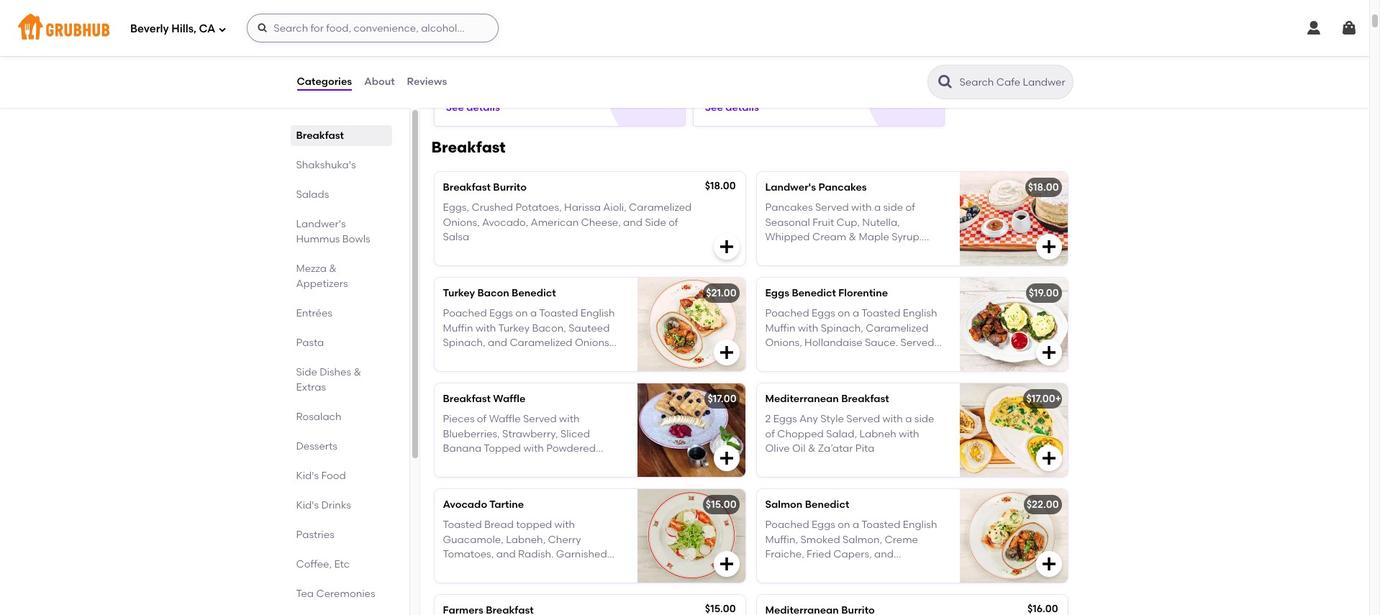 Task type: locate. For each thing, give the bounding box(es) containing it.
kid's left drinks
[[296, 500, 319, 512]]

see down $50
[[446, 101, 464, 113]]

kid's drinks
[[296, 500, 351, 512]]

0 horizontal spatial or
[[478, 73, 488, 85]]

1 horizontal spatial $17.00
[[1027, 393, 1056, 405]]

0 horizontal spatial valid
[[473, 58, 497, 70]]

bread
[[485, 519, 514, 532]]

1 horizontal spatial $18.00
[[1028, 181, 1059, 194]]

a
[[875, 202, 881, 214], [853, 308, 860, 320], [906, 413, 912, 426], [601, 563, 608, 575]]

1 vertical spatial whipped
[[443, 472, 488, 484]]

seasonal
[[766, 216, 810, 229], [788, 366, 833, 378], [466, 563, 511, 575]]

valid for $8 off
[[473, 58, 497, 70]]

landwer's for pancakes
[[766, 181, 816, 194]]

1 horizontal spatial offer
[[705, 58, 730, 70]]

labneh
[[860, 428, 897, 440]]

0 horizontal spatial landwer's
[[296, 218, 346, 230]]

kid's food tab
[[296, 469, 386, 484]]

cup,
[[837, 216, 860, 229]]

with inside pancakes served with a side of seasonal fruit cup, nutella, whipped cream & maple syrup. add on - 2 eggs any style and turkey bacon + $6
[[852, 202, 872, 214]]

see for offer valid on first orders of $15 or more.
[[705, 101, 723, 113]]

onions, down muffin
[[766, 337, 802, 349]]

& right sugar
[[475, 457, 482, 470]]

see details button down $50
[[446, 95, 500, 121]]

oil
[[793, 443, 806, 455]]

0 vertical spatial svg image
[[1306, 19, 1323, 37]]

bowls
[[343, 233, 370, 245]]

or inside $3 off offer valid on first orders of $15 or more.
[[705, 73, 715, 85]]

rosalach tab
[[296, 410, 386, 425]]

served up labneh
[[847, 413, 880, 426]]

1 vertical spatial garnished
[[556, 549, 607, 561]]

turkey down add
[[766, 260, 797, 272]]

landwer's up fruit
[[766, 181, 816, 194]]

0 horizontal spatial +
[[833, 260, 839, 272]]

0 vertical spatial +
[[833, 260, 839, 272]]

1 vertical spatial kid's
[[296, 500, 319, 512]]

orders inside $8 off offer valid on qualifying orders of $50 or more.
[[564, 58, 595, 70]]

eggs inside poached eggs on a toasted english muffin with spinach, caramelized onions, hollandaise sauce.  served with crushed potatoes  garnished with seasonal microgreens
[[812, 308, 836, 320]]

0 vertical spatial turkey
[[766, 260, 797, 272]]

& inside mezza & appetizers
[[329, 263, 337, 275]]

1 vertical spatial seasonal
[[788, 366, 833, 378]]

0 horizontal spatial promo image
[[619, 52, 671, 104]]

1 horizontal spatial cream
[[813, 231, 847, 243]]

kid's left food
[[296, 470, 319, 482]]

salsa
[[443, 231, 470, 243]]

offer inside $3 off offer valid on first orders of $15 or more.
[[705, 58, 730, 70]]

with down strawberry, in the left of the page
[[524, 443, 544, 455]]

with up the cup,
[[852, 202, 872, 214]]

eggs down eggs benedict florentine
[[812, 308, 836, 320]]

shakshuka's
[[296, 159, 356, 171]]

1 horizontal spatial caramelized
[[866, 322, 929, 334]]

1 horizontal spatial orders
[[793, 58, 824, 70]]

svg image
[[1341, 19, 1358, 37], [257, 22, 269, 34], [218, 25, 227, 33], [1041, 238, 1058, 256], [718, 344, 735, 361], [1041, 344, 1058, 361], [718, 450, 735, 467], [718, 556, 735, 573], [1041, 556, 1058, 573]]

whipped down sugar
[[443, 472, 488, 484]]

see details for $3 off offer valid on first orders of $15 or more.
[[705, 101, 759, 113]]

1 offer from the left
[[446, 58, 471, 70]]

cream inside pancakes served with a side of seasonal fruit cup, nutella, whipped cream & maple syrup. add on - 2 eggs any style and turkey bacon + $6
[[813, 231, 847, 243]]

of inside $3 off offer valid on first orders of $15 or more.
[[827, 58, 837, 70]]

benedict
[[512, 287, 556, 300], [792, 287, 837, 300], [805, 499, 850, 511]]

1 horizontal spatial bacon
[[799, 260, 831, 272]]

pancakes up the cup,
[[819, 181, 867, 194]]

turkey bacon benedict image
[[637, 278, 745, 371]]

off right the "$8"
[[460, 41, 473, 53]]

0 horizontal spatial see
[[446, 101, 464, 113]]

offer
[[446, 58, 471, 70], [705, 58, 730, 70]]

0 vertical spatial bacon
[[799, 260, 831, 272]]

1 horizontal spatial landwer's
[[766, 181, 816, 194]]

2 offer from the left
[[705, 58, 730, 70]]

svg image for avocado tartine
[[718, 556, 735, 573]]

valid left first
[[732, 58, 756, 70]]

landwer's for hummus
[[296, 218, 346, 230]]

1 vertical spatial svg image
[[718, 238, 735, 256]]

2 horizontal spatial svg image
[[1306, 19, 1323, 37]]

breakfast waffle
[[443, 393, 526, 405]]

details down $3 off offer valid on first orders of $15 or more.
[[726, 101, 759, 113]]

0 horizontal spatial offer
[[446, 58, 471, 70]]

served
[[816, 202, 849, 214], [901, 337, 935, 349], [523, 413, 557, 426], [847, 413, 880, 426]]

or inside $8 off offer valid on qualifying orders of $50 or more.
[[478, 73, 488, 85]]

0 horizontal spatial any
[[800, 413, 818, 426]]

or for $8 off
[[478, 73, 488, 85]]

garnished inside toasted bread topped with guacamole, labneh, cherry tomatoes, and radish.   garnished with seasonal microgreens.   add a farm fresh egg +$2
[[556, 549, 607, 561]]

0 horizontal spatial style
[[821, 413, 844, 426]]

tomatoes,
[[443, 549, 494, 561]]

more. inside $3 off offer valid on first orders of $15 or more.
[[718, 73, 746, 85]]

american
[[531, 216, 579, 229]]

whipped up on
[[766, 231, 810, 243]]

style
[[871, 246, 894, 258], [821, 413, 844, 426]]

see details button down $3
[[705, 95, 759, 121]]

$3 off offer valid on first orders of $15 or more.
[[705, 41, 854, 85]]

1 vertical spatial turkey
[[443, 287, 475, 300]]

seasonal down crushed in the right of the page
[[788, 366, 833, 378]]

0 vertical spatial any
[[850, 246, 868, 258]]

or
[[478, 73, 488, 85], [705, 73, 715, 85]]

see details
[[446, 101, 500, 113], [705, 101, 759, 113]]

caramelized right the aioli,
[[629, 202, 692, 214]]

about
[[364, 75, 395, 88]]

kid's
[[296, 470, 319, 482], [296, 500, 319, 512]]

1 orders from the left
[[564, 58, 595, 70]]

bacon down avocado,
[[478, 287, 509, 300]]

& inside "pieces of waffle served with blueberries, strawberry, sliced banana topped with  powdered sugar & side of maple syrup and whipped cream"
[[475, 457, 482, 470]]

& down the cup,
[[849, 231, 857, 243]]

side inside pancakes served with a side of seasonal fruit cup, nutella, whipped cream & maple syrup. add on - 2 eggs any style and turkey bacon + $6
[[884, 202, 904, 214]]

benedict for $21.00
[[792, 287, 837, 300]]

breakfast up pieces
[[443, 393, 491, 405]]

poached
[[766, 308, 810, 320]]

bacon down -
[[799, 260, 831, 272]]

0 vertical spatial caramelized
[[629, 202, 692, 214]]

categories
[[297, 75, 352, 88]]

1 horizontal spatial any
[[850, 246, 868, 258]]

off inside $8 off offer valid on qualifying orders of $50 or more.
[[460, 41, 473, 53]]

waffle
[[493, 393, 526, 405], [489, 413, 521, 426]]

0 vertical spatial seasonal
[[766, 216, 810, 229]]

pastries
[[296, 529, 335, 541]]

0 horizontal spatial onions,
[[443, 216, 480, 229]]

drinks
[[321, 500, 351, 512]]

1 details from the left
[[467, 101, 500, 113]]

style up the salad, at the right bottom of page
[[821, 413, 844, 426]]

& right dishes
[[354, 366, 361, 379]]

mediterranean breakfast image
[[960, 384, 1068, 477]]

or for $3 off
[[705, 73, 715, 85]]

1 horizontal spatial on
[[758, 58, 771, 70]]

2 see details from the left
[[705, 101, 759, 113]]

on left the qualifying at the left of the page
[[499, 58, 511, 70]]

1 horizontal spatial garnished
[[877, 351, 928, 364]]

side
[[645, 216, 666, 229], [296, 366, 317, 379], [485, 457, 506, 470]]

0 horizontal spatial side
[[296, 366, 317, 379]]

tartine
[[490, 499, 524, 511]]

svg image for salmon benedict
[[1041, 556, 1058, 573]]

on left first
[[758, 58, 771, 70]]

offer inside $8 off offer valid on qualifying orders of $50 or more.
[[446, 58, 471, 70]]

onions, inside poached eggs on a toasted english muffin with spinach, caramelized onions, hollandaise sauce.  served with crushed potatoes  garnished with seasonal microgreens
[[766, 337, 802, 349]]

0 horizontal spatial side
[[884, 202, 904, 214]]

0 vertical spatial onions,
[[443, 216, 480, 229]]

0 vertical spatial kid's
[[296, 470, 319, 482]]

side right cheese,
[[645, 216, 666, 229]]

2 horizontal spatial on
[[838, 308, 851, 320]]

a inside poached eggs on a toasted english muffin with spinach, caramelized onions, hollandaise sauce.  served with crushed potatoes  garnished with seasonal microgreens
[[853, 308, 860, 320]]

served down english
[[901, 337, 935, 349]]

onions, up salsa at the left top of page
[[443, 216, 480, 229]]

valid up $50
[[473, 58, 497, 70]]

1 horizontal spatial see
[[705, 101, 723, 113]]

served up fruit
[[816, 202, 849, 214]]

0 vertical spatial side
[[884, 202, 904, 214]]

orders right first
[[793, 58, 824, 70]]

with up cherry
[[555, 519, 575, 532]]

-
[[809, 246, 813, 258]]

desserts tab
[[296, 439, 386, 454]]

0 horizontal spatial cream
[[490, 472, 524, 484]]

toasted up guacamole,
[[443, 519, 482, 532]]

valid inside $8 off offer valid on qualifying orders of $50 or more.
[[473, 58, 497, 70]]

2 see from the left
[[705, 101, 723, 113]]

toasted
[[862, 308, 901, 320], [443, 519, 482, 532]]

a inside toasted bread topped with guacamole, labneh, cherry tomatoes, and radish.   garnished with seasonal microgreens.   add a farm fresh egg +$2
[[601, 563, 608, 575]]

blueberries,
[[443, 428, 500, 440]]

0 vertical spatial whipped
[[766, 231, 810, 243]]

1 vertical spatial side
[[915, 413, 935, 426]]

0 horizontal spatial pancakes
[[766, 202, 813, 214]]

0 horizontal spatial off
[[460, 41, 473, 53]]

1 horizontal spatial see details button
[[705, 95, 759, 121]]

garnished down sauce.
[[877, 351, 928, 364]]

& up "appetizers"
[[329, 263, 337, 275]]

0 horizontal spatial more.
[[490, 73, 518, 85]]

2 off from the left
[[719, 41, 732, 53]]

& right oil
[[808, 443, 816, 455]]

svg image for eggs benedict florentine
[[1041, 344, 1058, 361]]

2 kid's from the top
[[296, 500, 319, 512]]

$8
[[446, 41, 457, 53]]

1 horizontal spatial side
[[915, 413, 935, 426]]

1 horizontal spatial 2
[[816, 246, 821, 258]]

1 vertical spatial bacon
[[478, 287, 509, 300]]

0 horizontal spatial toasted
[[443, 519, 482, 532]]

and inside toasted bread topped with guacamole, labneh, cherry tomatoes, and radish.   garnished with seasonal microgreens.   add a farm fresh egg +$2
[[496, 549, 516, 561]]

2 vertical spatial svg image
[[1041, 450, 1058, 467]]

and inside pancakes served with a side of seasonal fruit cup, nutella, whipped cream & maple syrup. add on - 2 eggs any style and turkey bacon + $6
[[897, 246, 916, 258]]

2 promo image from the left
[[878, 52, 931, 104]]

2 vertical spatial side
[[485, 457, 506, 470]]

off inside $3 off offer valid on first orders of $15 or more.
[[719, 41, 732, 53]]

1 horizontal spatial side
[[485, 457, 506, 470]]

aioli,
[[603, 202, 627, 214]]

or right $50
[[478, 73, 488, 85]]

eggs up chopped
[[774, 413, 797, 426]]

landwer's inside the landwer's hummus bowls
[[296, 218, 346, 230]]

1 horizontal spatial see details
[[705, 101, 759, 113]]

caramelized up sauce.
[[866, 322, 929, 334]]

see
[[446, 101, 464, 113], [705, 101, 723, 113]]

2 vertical spatial seasonal
[[466, 563, 511, 575]]

side up extras at the left bottom
[[296, 366, 317, 379]]

qualifying
[[514, 58, 562, 70]]

and
[[623, 216, 643, 229], [897, 246, 916, 258], [583, 457, 603, 470], [496, 549, 516, 561]]

served up strawberry, in the left of the page
[[523, 413, 557, 426]]

of inside pancakes served with a side of seasonal fruit cup, nutella, whipped cream & maple syrup. add on - 2 eggs any style and turkey bacon + $6
[[906, 202, 916, 214]]

1 vertical spatial cream
[[490, 472, 524, 484]]

orders inside $3 off offer valid on first orders of $15 or more.
[[793, 58, 824, 70]]

breakfast up eggs,
[[443, 181, 491, 194]]

svg image for breakfast waffle
[[718, 450, 735, 467]]

seasonal up fresh in the bottom of the page
[[466, 563, 511, 575]]

see down $3
[[705, 101, 723, 113]]

garnished
[[877, 351, 928, 364], [556, 549, 607, 561]]

with right labneh
[[899, 428, 920, 440]]

style inside 2 eggs any style served with a side of chopped salad, labneh with olive oil & za'atar pita
[[821, 413, 844, 426]]

0 horizontal spatial maple
[[520, 457, 551, 470]]

offer for $8
[[446, 58, 471, 70]]

0 horizontal spatial caramelized
[[629, 202, 692, 214]]

breakfast burrito
[[443, 181, 527, 194]]

off right $3
[[719, 41, 732, 53]]

avocado,
[[482, 216, 529, 229]]

or down $3
[[705, 73, 715, 85]]

+
[[833, 260, 839, 272], [1056, 393, 1062, 405]]

waffle up strawberry, in the left of the page
[[493, 393, 526, 405]]

2 up the olive
[[766, 413, 771, 426]]

potatoes
[[830, 351, 874, 364]]

$15.00
[[706, 499, 737, 511]]

0 vertical spatial 2
[[816, 246, 821, 258]]

orders right the qualifying at the left of the page
[[564, 58, 595, 70]]

whipped inside pancakes served with a side of seasonal fruit cup, nutella, whipped cream & maple syrup. add on - 2 eggs any style and turkey bacon + $6
[[766, 231, 810, 243]]

$18.00
[[705, 180, 736, 192], [1028, 181, 1059, 194]]

on inside $3 off offer valid on first orders of $15 or more.
[[758, 58, 771, 70]]

see details down $3
[[705, 101, 759, 113]]

1 vertical spatial any
[[800, 413, 818, 426]]

eggs up $6
[[824, 246, 847, 258]]

svg image
[[1306, 19, 1323, 37], [718, 238, 735, 256], [1041, 450, 1058, 467]]

eggs benedict florentine
[[766, 287, 888, 300]]

on inside $8 off offer valid on qualifying orders of $50 or more.
[[499, 58, 511, 70]]

breakfast up breakfast burrito
[[432, 138, 506, 156]]

caramelized
[[629, 202, 692, 214], [866, 322, 929, 334]]

1 vertical spatial +
[[1056, 393, 1062, 405]]

1 see details button from the left
[[446, 95, 500, 121]]

1 vertical spatial maple
[[520, 457, 551, 470]]

0 vertical spatial landwer's
[[766, 181, 816, 194]]

1 vertical spatial onions,
[[766, 337, 802, 349]]

0 vertical spatial side
[[645, 216, 666, 229]]

a inside 2 eggs any style served with a side of chopped salad, labneh with olive oil & za'atar pita
[[906, 413, 912, 426]]

with
[[852, 202, 872, 214], [798, 322, 819, 334], [766, 351, 786, 364], [766, 366, 786, 378], [559, 413, 580, 426], [883, 413, 903, 426], [899, 428, 920, 440], [524, 443, 544, 455], [555, 519, 575, 532], [443, 563, 464, 575]]

1 see from the left
[[446, 101, 464, 113]]

turkey bacon benedict
[[443, 287, 556, 300]]

1 horizontal spatial details
[[726, 101, 759, 113]]

more. inside $8 off offer valid on qualifying orders of $50 or more.
[[490, 73, 518, 85]]

0 horizontal spatial orders
[[564, 58, 595, 70]]

$15
[[839, 58, 854, 70]]

whipped
[[766, 231, 810, 243], [443, 472, 488, 484]]

2 orders from the left
[[793, 58, 824, 70]]

shakshuka's tab
[[296, 158, 386, 173]]

valid inside $3 off offer valid on first orders of $15 or more.
[[732, 58, 756, 70]]

kid's for kid's drinks
[[296, 500, 319, 512]]

1 horizontal spatial svg image
[[1041, 450, 1058, 467]]

0 horizontal spatial svg image
[[718, 238, 735, 256]]

and right syrup
[[583, 457, 603, 470]]

1 vertical spatial waffle
[[489, 413, 521, 426]]

2 right -
[[816, 246, 821, 258]]

2 more. from the left
[[718, 73, 746, 85]]

seasonal inside poached eggs on a toasted english muffin with spinach, caramelized onions, hollandaise sauce.  served with crushed potatoes  garnished with seasonal microgreens
[[788, 366, 833, 378]]

1 see details from the left
[[446, 101, 500, 113]]

2 details from the left
[[726, 101, 759, 113]]

and down labneh,
[[496, 549, 516, 561]]

1 off from the left
[[460, 41, 473, 53]]

1 $17.00 from the left
[[708, 393, 737, 405]]

orders
[[564, 58, 595, 70], [793, 58, 824, 70]]

1 horizontal spatial off
[[719, 41, 732, 53]]

$17.00
[[708, 393, 737, 405], [1027, 393, 1056, 405]]

more. down main navigation navigation
[[718, 73, 746, 85]]

0 horizontal spatial details
[[467, 101, 500, 113]]

style down syrup.
[[871, 246, 894, 258]]

breakfast inside tab
[[296, 130, 344, 142]]

any
[[850, 246, 868, 258], [800, 413, 818, 426]]

1 horizontal spatial promo image
[[878, 52, 931, 104]]

1 vertical spatial side
[[296, 366, 317, 379]]

whipped inside "pieces of waffle served with blueberries, strawberry, sliced banana topped with  powdered sugar & side of maple syrup and whipped cream"
[[443, 472, 488, 484]]

english
[[903, 308, 938, 320]]

pastries tab
[[296, 528, 386, 543]]

side dishes & extras
[[296, 366, 361, 394]]

1 promo image from the left
[[619, 52, 671, 104]]

avocado tartine image
[[637, 490, 745, 583]]

any inside 2 eggs any style served with a side of chopped salad, labneh with olive oil & za'atar pita
[[800, 413, 818, 426]]

ceremonies
[[316, 588, 376, 600]]

promo image
[[619, 52, 671, 104], [878, 52, 931, 104]]

0 horizontal spatial whipped
[[443, 472, 488, 484]]

more. for first
[[718, 73, 746, 85]]

1 horizontal spatial onions,
[[766, 337, 802, 349]]

2 $17.00 from the left
[[1027, 393, 1056, 405]]

offer up $50
[[446, 58, 471, 70]]

muffin
[[766, 322, 796, 334]]

see details down $50
[[446, 101, 500, 113]]

tea
[[296, 588, 314, 600]]

maple inside pancakes served with a side of seasonal fruit cup, nutella, whipped cream & maple syrup. add on - 2 eggs any style and turkey bacon + $6
[[859, 231, 890, 243]]

maple inside "pieces of waffle served with blueberries, strawberry, sliced banana topped with  powdered sugar & side of maple syrup and whipped cream"
[[520, 457, 551, 470]]

any up $6
[[850, 246, 868, 258]]

more.
[[490, 73, 518, 85], [718, 73, 746, 85]]

details down $50
[[467, 101, 500, 113]]

toasted inside toasted bread topped with guacamole, labneh, cherry tomatoes, and radish.   garnished with seasonal microgreens.   add a farm fresh egg +$2
[[443, 519, 482, 532]]

pancakes inside pancakes served with a side of seasonal fruit cup, nutella, whipped cream & maple syrup. add on - 2 eggs any style and turkey bacon + $6
[[766, 202, 813, 214]]

onions,
[[443, 216, 480, 229], [766, 337, 802, 349]]

0 vertical spatial style
[[871, 246, 894, 258]]

0 horizontal spatial see details
[[446, 101, 500, 113]]

svg image for 2 eggs any style served with a side of chopped salad, labneh with olive oil & za'atar pita
[[1041, 450, 1058, 467]]

waffle inside "pieces of waffle served with blueberries, strawberry, sliced banana topped with  powdered sugar & side of maple syrup and whipped cream"
[[489, 413, 521, 426]]

0 vertical spatial cream
[[813, 231, 847, 243]]

breakfast for breakfast waffle
[[443, 393, 491, 405]]

more. down the qualifying at the left of the page
[[490, 73, 518, 85]]

offer down $3
[[705, 58, 730, 70]]

$17.00 for $17.00
[[708, 393, 737, 405]]

a inside pancakes served with a side of seasonal fruit cup, nutella, whipped cream & maple syrup. add on - 2 eggs any style and turkey bacon + $6
[[875, 202, 881, 214]]

2 horizontal spatial side
[[645, 216, 666, 229]]

1 vertical spatial style
[[821, 413, 844, 426]]

cream down fruit
[[813, 231, 847, 243]]

pita
[[856, 443, 875, 455]]

search icon image
[[937, 73, 954, 91]]

0 horizontal spatial see details button
[[446, 95, 500, 121]]

main navigation navigation
[[0, 0, 1370, 56]]

microgreens
[[836, 366, 896, 378]]

coffee, etc
[[296, 559, 350, 571]]

waffle down breakfast waffle on the left bottom of the page
[[489, 413, 521, 426]]

side down topped
[[485, 457, 506, 470]]

fresh
[[471, 578, 497, 590]]

0 vertical spatial toasted
[[862, 308, 901, 320]]

maple down "nutella,"
[[859, 231, 890, 243]]

banana
[[443, 443, 482, 455]]

0 horizontal spatial garnished
[[556, 549, 607, 561]]

1 kid's from the top
[[296, 470, 319, 482]]

1 vertical spatial caramelized
[[866, 322, 929, 334]]

any up chopped
[[800, 413, 818, 426]]

pancakes down landwer's pancakes
[[766, 202, 813, 214]]

olive
[[766, 443, 790, 455]]

breakfast
[[296, 130, 344, 142], [432, 138, 506, 156], [443, 181, 491, 194], [443, 393, 491, 405], [842, 393, 890, 405]]

turkey down salsa at the left top of page
[[443, 287, 475, 300]]

1 horizontal spatial maple
[[859, 231, 890, 243]]

0 horizontal spatial on
[[499, 58, 511, 70]]

sugar
[[443, 457, 472, 470]]

1 more. from the left
[[490, 73, 518, 85]]

2 valid from the left
[[732, 58, 756, 70]]

toasted down 'florentine'
[[862, 308, 901, 320]]

and down syrup.
[[897, 246, 916, 258]]

2 inside pancakes served with a side of seasonal fruit cup, nutella, whipped cream & maple syrup. add on - 2 eggs any style and turkey bacon + $6
[[816, 246, 821, 258]]

1 horizontal spatial style
[[871, 246, 894, 258]]

1 horizontal spatial pancakes
[[819, 181, 867, 194]]

cream up "tartine"
[[490, 472, 524, 484]]

maple down strawberry, in the left of the page
[[520, 457, 551, 470]]

garnished up add
[[556, 549, 607, 561]]

landwer's up hummus
[[296, 218, 346, 230]]

2 see details button from the left
[[705, 95, 759, 121]]

2 or from the left
[[705, 73, 715, 85]]

1 horizontal spatial more.
[[718, 73, 746, 85]]

side inside 2 eggs any style served with a side of chopped salad, labneh with olive oil & za'atar pita
[[915, 413, 935, 426]]

1 valid from the left
[[473, 58, 497, 70]]

0 vertical spatial garnished
[[877, 351, 928, 364]]

on up the spinach,
[[838, 308, 851, 320]]

onions, inside eggs, crushed potatoes, harissa aioli, caramelized onions, avocado, american cheese, and side of salsa
[[443, 216, 480, 229]]

bacon
[[799, 260, 831, 272], [478, 287, 509, 300]]

and down the aioli,
[[623, 216, 643, 229]]

1 or from the left
[[478, 73, 488, 85]]

side dishes & extras tab
[[296, 365, 386, 395]]

1 horizontal spatial toasted
[[862, 308, 901, 320]]

breakfast for breakfast burrito
[[443, 181, 491, 194]]

seasonal up on
[[766, 216, 810, 229]]

cheese,
[[581, 216, 621, 229]]

breakfast up "shakshuka's"
[[296, 130, 344, 142]]

cherry
[[548, 534, 581, 546]]



Task type: describe. For each thing, give the bounding box(es) containing it.
coffee, etc tab
[[296, 557, 386, 572]]

hills,
[[172, 22, 196, 35]]

see details button for $8 off offer valid on qualifying orders of $50 or more.
[[446, 95, 500, 121]]

turkey inside pancakes served with a side of seasonal fruit cup, nutella, whipped cream & maple syrup. add on - 2 eggs any style and turkey bacon + $6
[[766, 260, 797, 272]]

of inside eggs, crushed potatoes, harissa aioli, caramelized onions, avocado, american cheese, and side of salsa
[[669, 216, 679, 229]]

details for $8 off offer valid on qualifying orders of $50 or more.
[[467, 101, 500, 113]]

orders for first
[[793, 58, 824, 70]]

orders for qualifying
[[564, 58, 595, 70]]

salmon benedict
[[766, 499, 850, 511]]

mediterranean
[[766, 393, 839, 405]]

breakfast for 'breakfast' tab
[[296, 130, 344, 142]]

kid's food
[[296, 470, 346, 482]]

garnished inside poached eggs on a toasted english muffin with spinach, caramelized onions, hollandaise sauce.  served with crushed potatoes  garnished with seasonal microgreens
[[877, 351, 928, 364]]

categories button
[[296, 56, 353, 108]]

eggs inside 2 eggs any style served with a side of chopped salad, labneh with olive oil & za'atar pita
[[774, 413, 797, 426]]

bacon inside pancakes served with a side of seasonal fruit cup, nutella, whipped cream & maple syrup. add on - 2 eggs any style and turkey bacon + $6
[[799, 260, 831, 272]]

pancakes served with a side of seasonal fruit cup, nutella, whipped cream & maple syrup. add on - 2 eggs any style and turkey bacon + $6
[[766, 202, 922, 272]]

$22.00
[[1027, 499, 1059, 511]]

side inside side dishes & extras
[[296, 366, 317, 379]]

pasta tab
[[296, 335, 386, 351]]

za'atar
[[818, 443, 853, 455]]

florentine
[[839, 287, 888, 300]]

syrup.
[[892, 231, 922, 243]]

& inside pancakes served with a side of seasonal fruit cup, nutella, whipped cream & maple syrup. add on - 2 eggs any style and turkey bacon + $6
[[849, 231, 857, 243]]

mediterranean breakfast
[[766, 393, 890, 405]]

with up mediterranean at the bottom of page
[[766, 366, 786, 378]]

sliced
[[561, 428, 590, 440]]

with down muffin
[[766, 351, 786, 364]]

and inside eggs, crushed potatoes, harissa aioli, caramelized onions, avocado, american cheese, and side of salsa
[[623, 216, 643, 229]]

toasted inside poached eggs on a toasted english muffin with spinach, caramelized onions, hollandaise sauce.  served with crushed potatoes  garnished with seasonal microgreens
[[862, 308, 901, 320]]

+$2
[[521, 578, 538, 590]]

$50
[[458, 73, 475, 85]]

etc
[[334, 559, 350, 571]]

topped
[[484, 443, 521, 455]]

avocado tartine
[[443, 499, 524, 511]]

$8 off offer valid on qualifying orders of $50 or more.
[[446, 41, 595, 85]]

salad,
[[827, 428, 857, 440]]

side inside "pieces of waffle served with blueberries, strawberry, sliced banana topped with  powdered sugar & side of maple syrup and whipped cream"
[[485, 457, 506, 470]]

caramelized inside eggs, crushed potatoes, harissa aioli, caramelized onions, avocado, american cheese, and side of salsa
[[629, 202, 692, 214]]

food
[[321, 470, 346, 482]]

breakfast waffle image
[[637, 384, 745, 477]]

hummus
[[296, 233, 340, 245]]

crushed
[[472, 202, 513, 214]]

see details for $8 off offer valid on qualifying orders of $50 or more.
[[446, 101, 500, 113]]

toasted bread topped with guacamole, labneh, cherry tomatoes, and radish.   garnished with seasonal microgreens.   add a farm fresh egg +$2
[[443, 519, 608, 590]]

1 horizontal spatial +
[[1056, 393, 1062, 405]]

eggs up poached
[[766, 287, 790, 300]]

landwer's pancakes image
[[960, 172, 1068, 266]]

mezza
[[296, 263, 327, 275]]

served inside pancakes served with a side of seasonal fruit cup, nutella, whipped cream & maple syrup. add on - 2 eggs any style and turkey bacon + $6
[[816, 202, 849, 214]]

mezza & appetizers tab
[[296, 261, 386, 292]]

sauce.
[[865, 337, 899, 349]]

valid for $3 off
[[732, 58, 756, 70]]

first
[[773, 58, 791, 70]]

off for $3 off
[[719, 41, 732, 53]]

potatoes,
[[516, 202, 562, 214]]

strawberry,
[[503, 428, 558, 440]]

svg image inside main navigation navigation
[[1306, 19, 1323, 37]]

promo image for offer valid on first orders of $15 or more.
[[878, 52, 931, 104]]

0 horizontal spatial $18.00
[[705, 180, 736, 192]]

offer for $3
[[705, 58, 730, 70]]

radish.
[[518, 549, 554, 561]]

svg image for turkey bacon benedict
[[718, 344, 735, 361]]

Search Cafe Landwer search field
[[959, 76, 1069, 89]]

0 horizontal spatial bacon
[[478, 287, 509, 300]]

served inside "pieces of waffle served with blueberries, strawberry, sliced banana topped with  powdered sugar & side of maple syrup and whipped cream"
[[523, 413, 557, 426]]

with up sliced
[[559, 413, 580, 426]]

burrito
[[493, 181, 527, 194]]

caramelized inside poached eggs on a toasted english muffin with spinach, caramelized onions, hollandaise sauce.  served with crushed potatoes  garnished with seasonal microgreens
[[866, 322, 929, 334]]

poached eggs on a toasted english muffin with spinach, caramelized onions, hollandaise sauce.  served with crushed potatoes  garnished with seasonal microgreens
[[766, 308, 938, 378]]

0 vertical spatial waffle
[[493, 393, 526, 405]]

salads
[[296, 189, 329, 201]]

tea ceremonies
[[296, 588, 376, 600]]

powdered
[[547, 443, 596, 455]]

more. for qualifying
[[490, 73, 518, 85]]

appetizers
[[296, 278, 348, 290]]

breakfast tab
[[296, 128, 386, 143]]

fruit
[[813, 216, 834, 229]]

avocado
[[443, 499, 487, 511]]

svg image for eggs, crushed potatoes, harissa aioli, caramelized onions, avocado, american cheese, and side of salsa
[[718, 238, 735, 256]]

served inside 2 eggs any style served with a side of chopped salad, labneh with olive oil & za'atar pita
[[847, 413, 880, 426]]

$6
[[842, 260, 853, 272]]

landwer's pancakes
[[766, 181, 867, 194]]

with up farm
[[443, 563, 464, 575]]

with up labneh
[[883, 413, 903, 426]]

$17.00 for $17.00 +
[[1027, 393, 1056, 405]]

pieces
[[443, 413, 475, 426]]

kid's drinks tab
[[296, 498, 386, 513]]

with down poached
[[798, 322, 819, 334]]

and inside "pieces of waffle served with blueberries, strawberry, sliced banana topped with  powdered sugar & side of maple syrup and whipped cream"
[[583, 457, 603, 470]]

of inside $8 off offer valid on qualifying orders of $50 or more.
[[446, 73, 456, 85]]

& inside side dishes & extras
[[354, 366, 361, 379]]

add
[[579, 563, 599, 575]]

2 inside 2 eggs any style served with a side of chopped salad, labneh with olive oil & za'atar pita
[[766, 413, 771, 426]]

dishes
[[320, 366, 351, 379]]

& inside 2 eggs any style served with a side of chopped salad, labneh with olive oil & za'atar pita
[[808, 443, 816, 455]]

eggs,
[[443, 202, 469, 214]]

nutella,
[[863, 216, 900, 229]]

of inside 2 eggs any style served with a side of chopped salad, labneh with olive oil & za'atar pita
[[766, 428, 775, 440]]

entrées tab
[[296, 306, 386, 321]]

$21.00
[[706, 287, 737, 300]]

on for qualifying
[[499, 58, 511, 70]]

crushed
[[788, 351, 828, 364]]

salads tab
[[296, 187, 386, 202]]

on for first
[[758, 58, 771, 70]]

see details button for $3 off offer valid on first orders of $15 or more.
[[705, 95, 759, 121]]

on
[[790, 246, 806, 258]]

eggs, crushed potatoes, harissa aioli, caramelized onions, avocado, american cheese, and side of salsa
[[443, 202, 692, 243]]

coffee,
[[296, 559, 332, 571]]

benedict for $15.00
[[805, 499, 850, 511]]

labneh,
[[506, 534, 546, 546]]

reviews button
[[406, 56, 448, 108]]

desserts
[[296, 441, 338, 453]]

Search for food, convenience, alcohol... search field
[[247, 14, 499, 42]]

served inside poached eggs on a toasted english muffin with spinach, caramelized onions, hollandaise sauce.  served with crushed potatoes  garnished with seasonal microgreens
[[901, 337, 935, 349]]

on inside poached eggs on a toasted english muffin with spinach, caramelized onions, hollandaise sauce.  served with crushed potatoes  garnished with seasonal microgreens
[[838, 308, 851, 320]]

spinach,
[[821, 322, 864, 334]]

syrup
[[553, 457, 581, 470]]

kid's for kid's food
[[296, 470, 319, 482]]

cream inside "pieces of waffle served with blueberries, strawberry, sliced banana topped with  powdered sugar & side of maple syrup and whipped cream"
[[490, 472, 524, 484]]

+ inside pancakes served with a side of seasonal fruit cup, nutella, whipped cream & maple syrup. add on - 2 eggs any style and turkey bacon + $6
[[833, 260, 839, 272]]

any inside pancakes served with a side of seasonal fruit cup, nutella, whipped cream & maple syrup. add on - 2 eggs any style and turkey bacon + $6
[[850, 246, 868, 258]]

egg
[[500, 578, 519, 590]]

promo image for offer valid on qualifying orders of $50 or more.
[[619, 52, 671, 104]]

style inside pancakes served with a side of seasonal fruit cup, nutella, whipped cream & maple syrup. add on - 2 eggs any style and turkey bacon + $6
[[871, 246, 894, 258]]

2 eggs any style served with a side of chopped salad, labneh with olive oil & za'atar pita
[[766, 413, 935, 455]]

tea ceremonies tab
[[296, 587, 386, 602]]

chopped
[[778, 428, 824, 440]]

harissa
[[564, 202, 601, 214]]

details for $3 off offer valid on first orders of $15 or more.
[[726, 101, 759, 113]]

about button
[[364, 56, 396, 108]]

mezza & appetizers
[[296, 263, 348, 290]]

salmon benedict image
[[960, 490, 1068, 583]]

svg image for landwer's pancakes
[[1041, 238, 1058, 256]]

see for offer valid on qualifying orders of $50 or more.
[[446, 101, 464, 113]]

side inside eggs, crushed potatoes, harissa aioli, caramelized onions, avocado, american cheese, and side of salsa
[[645, 216, 666, 229]]

eggs benedict florentine image
[[960, 278, 1068, 371]]

0 vertical spatial pancakes
[[819, 181, 867, 194]]

off for $8 off
[[460, 41, 473, 53]]

hollandaise
[[805, 337, 863, 349]]

beverly hills, ca
[[130, 22, 215, 35]]

add
[[766, 246, 788, 258]]

rosalach
[[296, 411, 342, 423]]

seasonal inside pancakes served with a side of seasonal fruit cup, nutella, whipped cream & maple syrup. add on - 2 eggs any style and turkey bacon + $6
[[766, 216, 810, 229]]

landwer's hummus bowls tab
[[296, 217, 386, 247]]

$17.00 +
[[1027, 393, 1062, 405]]

seasonal inside toasted bread topped with guacamole, labneh, cherry tomatoes, and radish.   garnished with seasonal microgreens.   add a farm fresh egg +$2
[[466, 563, 511, 575]]

breakfast down microgreens
[[842, 393, 890, 405]]

eggs inside pancakes served with a side of seasonal fruit cup, nutella, whipped cream & maple syrup. add on - 2 eggs any style and turkey bacon + $6
[[824, 246, 847, 258]]



Task type: vqa. For each thing, say whether or not it's contained in the screenshot.
topmost Turkey
yes



